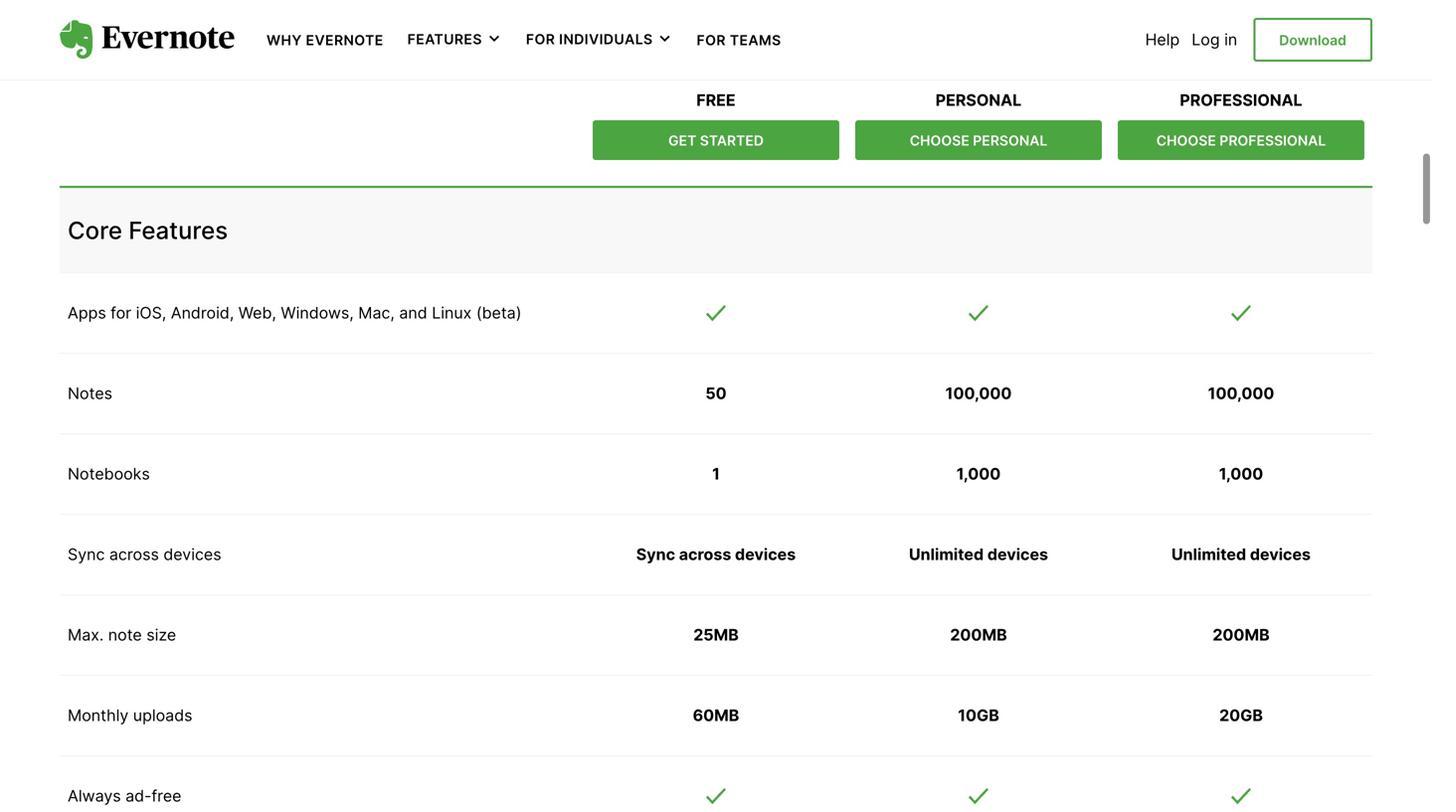 Task type: describe. For each thing, give the bounding box(es) containing it.
20gb
[[1220, 706, 1263, 726]]

1 1,000 from the left
[[957, 464, 1001, 484]]

for teams
[[697, 32, 781, 49]]

2 sync across devices from the left
[[636, 545, 796, 564]]

for for for individuals
[[526, 31, 555, 48]]

get started
[[668, 132, 764, 149]]

free
[[152, 787, 182, 806]]

for individuals button
[[526, 30, 673, 50]]

choose for personal
[[910, 132, 970, 149]]

get
[[668, 132, 697, 149]]

why evernote
[[267, 32, 384, 49]]

apps
[[68, 303, 106, 323]]

1 vertical spatial professional
[[1220, 132, 1326, 149]]

why
[[267, 32, 302, 49]]

2 200mb from the left
[[1213, 626, 1270, 645]]

1 unlimited from the left
[[909, 545, 984, 564]]

monthly
[[68, 706, 129, 726]]

2 sync from the left
[[636, 545, 675, 564]]

free
[[697, 90, 736, 110]]

evernote logo image
[[60, 20, 235, 60]]

windows,
[[281, 303, 354, 323]]

apps for ios, android, web, windows, mac, and linux (beta)
[[68, 303, 522, 323]]

notebooks
[[68, 464, 150, 484]]

for individuals
[[526, 31, 653, 48]]

25mb
[[693, 626, 739, 645]]

mac,
[[358, 303, 395, 323]]

web,
[[239, 303, 276, 323]]

teams
[[730, 32, 781, 49]]

for for for teams
[[697, 32, 726, 49]]

and
[[399, 303, 427, 323]]

linux
[[432, 303, 472, 323]]

get started link
[[593, 120, 839, 160]]

50
[[706, 384, 727, 403]]

3 devices from the left
[[988, 545, 1048, 564]]

monthly uploads
[[68, 706, 192, 726]]

note
[[108, 626, 142, 645]]

for teams link
[[697, 30, 781, 49]]

for
[[111, 303, 131, 323]]

started
[[700, 132, 764, 149]]

notes
[[68, 384, 112, 403]]

log
[[1192, 30, 1220, 49]]

features button
[[407, 30, 502, 50]]

individuals
[[559, 31, 653, 48]]

1 200mb from the left
[[950, 626, 1007, 645]]

uploads
[[133, 706, 192, 726]]

2 1,000 from the left
[[1219, 464, 1264, 484]]

in
[[1225, 30, 1238, 49]]

choose professional
[[1156, 132, 1326, 149]]

always ad-free
[[68, 787, 182, 806]]



Task type: locate. For each thing, give the bounding box(es) containing it.
1 sync across devices from the left
[[68, 545, 221, 564]]

1 horizontal spatial unlimited
[[1172, 545, 1246, 564]]

sync across devices up 25mb
[[636, 545, 796, 564]]

core
[[68, 216, 122, 245]]

0 horizontal spatial for
[[526, 31, 555, 48]]

(beta)
[[476, 303, 522, 323]]

max. note size
[[68, 626, 176, 645]]

professional
[[1180, 90, 1303, 110], [1220, 132, 1326, 149]]

help link
[[1145, 30, 1180, 49]]

0 horizontal spatial choose
[[910, 132, 970, 149]]

0 horizontal spatial 100,000
[[946, 384, 1012, 403]]

1 horizontal spatial features
[[407, 31, 482, 48]]

choose
[[910, 132, 970, 149], [1156, 132, 1216, 149]]

unlimited devices
[[909, 545, 1048, 564], [1172, 545, 1311, 564]]

0 vertical spatial features
[[407, 31, 482, 48]]

2 choose from the left
[[1156, 132, 1216, 149]]

0 horizontal spatial 1,000
[[957, 464, 1001, 484]]

for left individuals
[[526, 31, 555, 48]]

sync
[[68, 545, 105, 564], [636, 545, 675, 564]]

personal
[[936, 90, 1022, 110], [973, 132, 1048, 149]]

choose for professional
[[1156, 132, 1216, 149]]

for
[[526, 31, 555, 48], [697, 32, 726, 49]]

ad-
[[125, 787, 152, 806]]

1 horizontal spatial unlimited devices
[[1172, 545, 1311, 564]]

size
[[146, 626, 176, 645]]

0 horizontal spatial 200mb
[[950, 626, 1007, 645]]

core features
[[68, 216, 228, 245]]

200mb up 20gb
[[1213, 626, 1270, 645]]

sync across devices up size
[[68, 545, 221, 564]]

0 horizontal spatial unlimited devices
[[909, 545, 1048, 564]]

2 across from the left
[[679, 545, 731, 564]]

ios,
[[136, 303, 166, 323]]

always
[[68, 787, 121, 806]]

0 horizontal spatial sync across devices
[[68, 545, 221, 564]]

1 vertical spatial personal
[[973, 132, 1048, 149]]

across up 25mb
[[679, 545, 731, 564]]

features
[[407, 31, 482, 48], [129, 216, 228, 245]]

2 devices from the left
[[735, 545, 796, 564]]

1 horizontal spatial sync across devices
[[636, 545, 796, 564]]

1 horizontal spatial across
[[679, 545, 731, 564]]

0 horizontal spatial sync
[[68, 545, 105, 564]]

why evernote link
[[267, 30, 384, 49]]

2 unlimited from the left
[[1172, 545, 1246, 564]]

200mb
[[950, 626, 1007, 645], [1213, 626, 1270, 645]]

0 vertical spatial professional
[[1180, 90, 1303, 110]]

max.
[[68, 626, 104, 645]]

1 vertical spatial features
[[129, 216, 228, 245]]

2 unlimited devices from the left
[[1172, 545, 1311, 564]]

for inside button
[[526, 31, 555, 48]]

1 devices from the left
[[163, 545, 221, 564]]

0 vertical spatial personal
[[936, 90, 1022, 110]]

2 100,000 from the left
[[1208, 384, 1275, 403]]

1 horizontal spatial sync
[[636, 545, 675, 564]]

devices
[[163, 545, 221, 564], [735, 545, 796, 564], [988, 545, 1048, 564], [1250, 545, 1311, 564]]

unlimited
[[909, 545, 984, 564], [1172, 545, 1246, 564]]

for left teams
[[697, 32, 726, 49]]

4 devices from the left
[[1250, 545, 1311, 564]]

1 across from the left
[[109, 545, 159, 564]]

0 horizontal spatial across
[[109, 545, 159, 564]]

200mb up 10gb
[[950, 626, 1007, 645]]

across up note
[[109, 545, 159, 564]]

1 horizontal spatial 100,000
[[1208, 384, 1275, 403]]

1 100,000 from the left
[[946, 384, 1012, 403]]

choose personal link
[[855, 120, 1102, 160]]

across
[[109, 545, 159, 564], [679, 545, 731, 564]]

features inside button
[[407, 31, 482, 48]]

1,000
[[957, 464, 1001, 484], [1219, 464, 1264, 484]]

log in link
[[1192, 30, 1238, 49]]

log in
[[1192, 30, 1238, 49]]

sync across devices
[[68, 545, 221, 564], [636, 545, 796, 564]]

60mb
[[693, 706, 739, 726]]

1 unlimited devices from the left
[[909, 545, 1048, 564]]

1 horizontal spatial choose
[[1156, 132, 1216, 149]]

1
[[712, 464, 720, 484]]

1 choose from the left
[[910, 132, 970, 149]]

android,
[[171, 303, 234, 323]]

evernote
[[306, 32, 384, 49]]

help
[[1145, 30, 1180, 49]]

download link
[[1254, 18, 1373, 62]]

choose professional link
[[1118, 120, 1365, 160]]

download
[[1279, 32, 1347, 49]]

choose personal
[[910, 132, 1048, 149]]

1 horizontal spatial for
[[697, 32, 726, 49]]

0 horizontal spatial features
[[129, 216, 228, 245]]

1 sync from the left
[[68, 545, 105, 564]]

10gb
[[958, 706, 999, 726]]

100,000
[[946, 384, 1012, 403], [1208, 384, 1275, 403]]

1 horizontal spatial 1,000
[[1219, 464, 1264, 484]]

0 horizontal spatial unlimited
[[909, 545, 984, 564]]

1 horizontal spatial 200mb
[[1213, 626, 1270, 645]]



Task type: vqa. For each thing, say whether or not it's contained in the screenshot.


